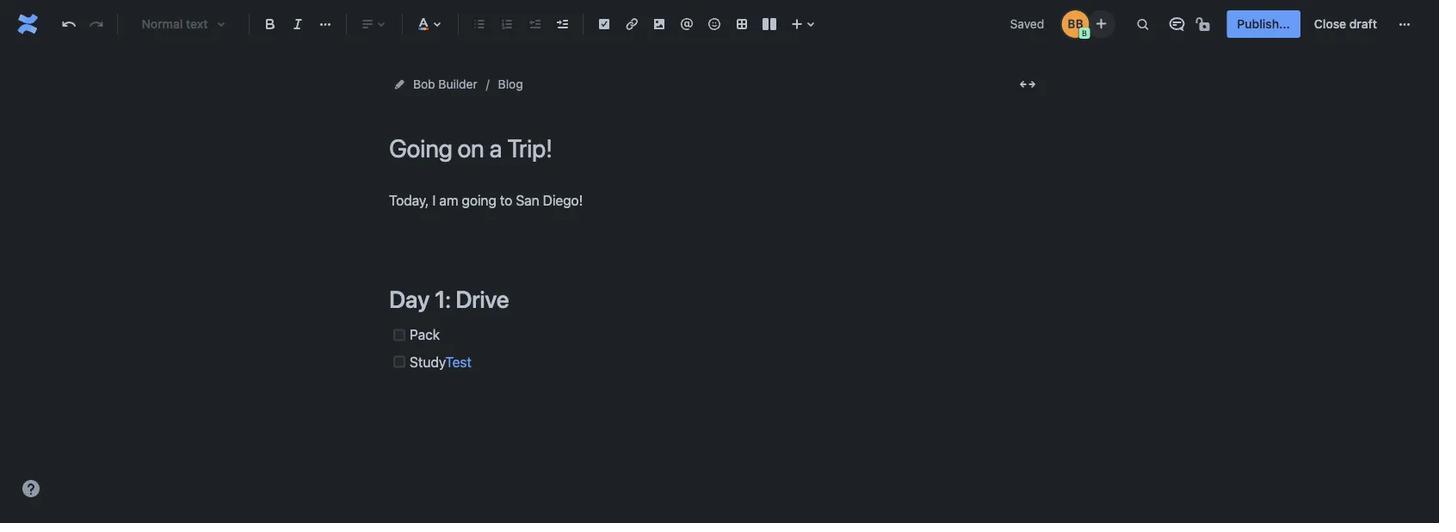 Task type: describe. For each thing, give the bounding box(es) containing it.
close
[[1315, 17, 1347, 31]]

i
[[433, 192, 436, 208]]

emoji image
[[704, 14, 725, 34]]

indent tab image
[[552, 14, 573, 34]]

diego!
[[543, 192, 583, 208]]

italic ⌘i image
[[288, 14, 308, 34]]

table image
[[732, 14, 753, 34]]

drive
[[456, 285, 509, 313]]

study test
[[410, 354, 472, 370]]

numbered list ⌘⇧7 image
[[497, 14, 518, 34]]

mention image
[[677, 14, 697, 34]]

redo ⌘⇧z image
[[86, 14, 107, 34]]

today, i am going to san diego!
[[389, 192, 583, 208]]

builder
[[439, 77, 478, 91]]

more image
[[1395, 14, 1416, 34]]

test
[[445, 354, 472, 370]]

help image
[[21, 479, 41, 499]]

saved
[[1011, 17, 1045, 31]]

pack
[[410, 327, 440, 343]]

blog
[[498, 77, 523, 91]]

bold ⌘b image
[[260, 14, 281, 34]]

move this blog image
[[393, 77, 406, 91]]

san
[[516, 192, 539, 208]]

am
[[439, 192, 458, 208]]

layouts image
[[759, 14, 780, 34]]

find and replace image
[[1133, 14, 1153, 34]]

close draft button
[[1304, 10, 1388, 38]]

bob builder link
[[413, 74, 478, 95]]

bob builder image
[[1062, 10, 1090, 38]]

draft
[[1350, 17, 1378, 31]]

bullet list ⌘⇧8 image
[[469, 14, 490, 34]]



Task type: locate. For each thing, give the bounding box(es) containing it.
Main content area, start typing to enter text. text field
[[389, 189, 1044, 374]]

action item image
[[594, 14, 615, 34]]

publish...
[[1238, 17, 1291, 31]]

undo ⌘z image
[[59, 14, 79, 34]]

day 1: drive
[[389, 285, 509, 313]]

close draft
[[1315, 17, 1378, 31]]

add image, video, or file image
[[649, 14, 670, 34]]

more formatting image
[[315, 14, 336, 34]]

Blog post title text field
[[389, 134, 1044, 163]]

bob
[[413, 77, 435, 91]]

publish... button
[[1227, 10, 1301, 38]]

outdent ⇧tab image
[[524, 14, 545, 34]]

no restrictions image
[[1195, 14, 1215, 34]]

invite to edit image
[[1091, 13, 1112, 34]]

blog link
[[498, 74, 523, 95]]

1:
[[435, 285, 451, 313]]

to
[[500, 192, 513, 208]]

day
[[389, 285, 430, 313]]

link image
[[622, 14, 642, 34]]

comment icon image
[[1167, 14, 1188, 34]]

today,
[[389, 192, 429, 208]]

going
[[462, 192, 497, 208]]

bob builder
[[413, 77, 478, 91]]

confluence image
[[14, 10, 41, 38], [14, 10, 41, 38]]

make page full-width image
[[1018, 74, 1038, 95]]

study
[[410, 354, 445, 370]]

test link
[[445, 354, 472, 370]]



Task type: vqa. For each thing, say whether or not it's contained in the screenshot.
'Link' image
yes



